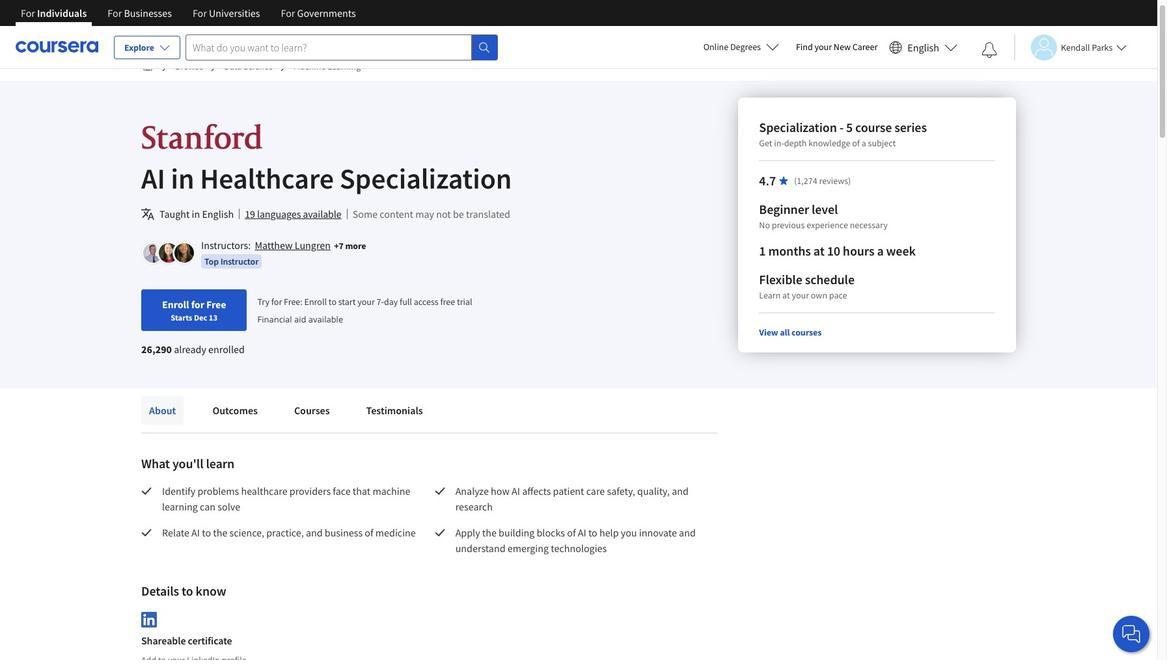 Task type: vqa. For each thing, say whether or not it's contained in the screenshot.
first (4.7 Stars) Element from the bottom
no



Task type: locate. For each thing, give the bounding box(es) containing it.
0 horizontal spatial specialization
[[340, 161, 512, 197]]

1 horizontal spatial for
[[271, 296, 282, 308]]

for inside try for free: enroll to start your 7-day full access free trial financial aid available
[[271, 296, 282, 308]]

2 horizontal spatial your
[[815, 41, 832, 53]]

get
[[759, 137, 772, 149]]

schedule
[[805, 271, 855, 288]]

10
[[827, 243, 840, 259]]

kendall
[[1061, 41, 1090, 53]]

to
[[329, 296, 337, 308], [202, 527, 211, 540], [588, 527, 597, 540], [182, 583, 193, 600]]

view
[[759, 327, 778, 339]]

flexible
[[759, 271, 802, 288]]

+7
[[334, 240, 344, 252]]

for governments
[[281, 7, 356, 20]]

banner navigation
[[10, 0, 366, 36]]

of up technologies
[[567, 527, 576, 540]]

1 vertical spatial english
[[202, 208, 234, 221]]

technologies
[[551, 542, 607, 555]]

0 vertical spatial a
[[862, 137, 866, 149]]

languages
[[257, 208, 301, 221]]

in
[[171, 161, 194, 197], [192, 208, 200, 221]]

full
[[400, 296, 412, 308]]

matthew
[[255, 239, 293, 252]]

ai
[[141, 161, 165, 197], [512, 485, 520, 498], [191, 527, 200, 540], [578, 527, 586, 540]]

1 horizontal spatial enroll
[[304, 296, 327, 308]]

specialization inside specialization - 5 course series get in-depth knowledge of a subject
[[759, 119, 837, 135]]

and
[[672, 485, 689, 498], [306, 527, 323, 540], [679, 527, 696, 540]]

browse link
[[170, 55, 209, 78]]

0 horizontal spatial the
[[213, 527, 227, 540]]

healthcare
[[241, 485, 288, 498]]

business
[[325, 527, 363, 540]]

flexible schedule learn at your own pace
[[759, 271, 855, 301]]

2 the from the left
[[482, 527, 497, 540]]

data science link
[[219, 55, 278, 78]]

1 the from the left
[[213, 527, 227, 540]]

1 vertical spatial in
[[192, 208, 200, 221]]

enroll inside try for free: enroll to start your 7-day full access free trial financial aid available
[[304, 296, 327, 308]]

0 vertical spatial specialization
[[759, 119, 837, 135]]

for left universities
[[193, 7, 207, 20]]

career
[[853, 41, 878, 53]]

0 horizontal spatial enroll
[[162, 298, 189, 311]]

enroll up "starts"
[[162, 298, 189, 311]]

available right aid
[[308, 314, 343, 325]]

content
[[380, 208, 413, 221]]

0 horizontal spatial english
[[202, 208, 234, 221]]

english button
[[884, 26, 963, 68]]

for for try
[[271, 296, 282, 308]]

for left individuals
[[21, 7, 35, 20]]

ai inside 'analyze how ai affects patient care safety, quality, and research'
[[512, 485, 520, 498]]

for left governments
[[281, 7, 295, 20]]

free
[[440, 296, 455, 308]]

2 horizontal spatial of
[[852, 137, 860, 149]]

emerging
[[508, 542, 549, 555]]

1 horizontal spatial your
[[792, 290, 809, 301]]

a inside specialization - 5 course series get in-depth knowledge of a subject
[[862, 137, 866, 149]]

top
[[204, 256, 219, 268]]

0 horizontal spatial at
[[783, 290, 790, 301]]

taught
[[159, 208, 190, 221]]

apply the building blocks of ai to help you innovate and understand emerging technologies
[[455, 527, 698, 555]]

to left know
[[182, 583, 193, 600]]

for left 'businesses'
[[108, 7, 122, 20]]

0 vertical spatial available
[[303, 208, 342, 221]]

of inside apply the building blocks of ai to help you innovate and understand emerging technologies
[[567, 527, 576, 540]]

What do you want to learn? text field
[[186, 34, 472, 60]]

1 vertical spatial available
[[308, 314, 343, 325]]

machine learning
[[294, 61, 361, 72]]

find
[[796, 41, 813, 53]]

at left '10'
[[814, 243, 825, 259]]

3 for from the left
[[193, 7, 207, 20]]

your left own
[[792, 290, 809, 301]]

for businesses
[[108, 7, 172, 20]]

4.7
[[759, 173, 776, 189]]

your left 7-
[[358, 296, 375, 308]]

patient
[[553, 485, 584, 498]]

1 horizontal spatial the
[[482, 527, 497, 540]]

necessary
[[850, 219, 888, 231]]

of down "5"
[[852, 137, 860, 149]]

1 for from the left
[[21, 7, 35, 20]]

0 horizontal spatial for
[[191, 298, 204, 311]]

0 vertical spatial at
[[814, 243, 825, 259]]

english inside button
[[908, 41, 939, 54]]

None search field
[[186, 34, 498, 60]]

chat with us image
[[1121, 624, 1142, 645]]

of right business
[[365, 527, 373, 540]]

building
[[499, 527, 535, 540]]

english left 19
[[202, 208, 234, 221]]

the
[[213, 527, 227, 540], [482, 527, 497, 540]]

the up understand
[[482, 527, 497, 540]]

for for individuals
[[21, 7, 35, 20]]

ai up technologies
[[578, 527, 586, 540]]

english right career
[[908, 41, 939, 54]]

0 vertical spatial english
[[908, 41, 939, 54]]

face
[[333, 485, 351, 498]]

financial aid available button
[[257, 314, 343, 325]]

to left start
[[329, 296, 337, 308]]

and right innovate
[[679, 527, 696, 540]]

available up lungren
[[303, 208, 342, 221]]

science,
[[229, 527, 264, 540]]

in right taught at the left top
[[192, 208, 200, 221]]

find your new career link
[[790, 39, 884, 55]]

at inside flexible schedule learn at your own pace
[[783, 290, 790, 301]]

and inside 'analyze how ai affects patient care safety, quality, and research'
[[672, 485, 689, 498]]

1 vertical spatial a
[[877, 243, 884, 259]]

about
[[149, 404, 176, 417]]

of inside specialization - 5 course series get in-depth knowledge of a subject
[[852, 137, 860, 149]]

specialization
[[759, 119, 837, 135], [340, 161, 512, 197]]

to down can
[[202, 527, 211, 540]]

in up taught at the left top
[[171, 161, 194, 197]]

your inside try for free: enroll to start your 7-day full access free trial financial aid available
[[358, 296, 375, 308]]

a left week
[[877, 243, 884, 259]]

enroll right free:
[[304, 296, 327, 308]]

analyze
[[455, 485, 489, 498]]

machine
[[294, 61, 326, 72]]

2 for from the left
[[108, 7, 122, 20]]

at right learn
[[783, 290, 790, 301]]

enroll
[[304, 296, 327, 308], [162, 298, 189, 311]]

online degrees
[[703, 41, 761, 53]]

in for ai
[[171, 161, 194, 197]]

hours
[[843, 243, 875, 259]]

shareable
[[141, 635, 186, 648]]

specialization up depth
[[759, 119, 837, 135]]

view all courses link
[[759, 327, 822, 339]]

explore button
[[114, 36, 180, 59]]

4 for from the left
[[281, 7, 295, 20]]

0 horizontal spatial a
[[862, 137, 866, 149]]

1 horizontal spatial specialization
[[759, 119, 837, 135]]

for
[[271, 296, 282, 308], [191, 298, 204, 311]]

(1,274 reviews)
[[794, 175, 851, 187]]

relate
[[162, 527, 189, 540]]

for for businesses
[[108, 7, 122, 20]]

ai up taught at the left top
[[141, 161, 165, 197]]

to inside try for free: enroll to start your 7-day full access free trial financial aid available
[[329, 296, 337, 308]]

identify
[[162, 485, 195, 498]]

of
[[852, 137, 860, 149], [365, 527, 373, 540], [567, 527, 576, 540]]

a left the subject
[[862, 137, 866, 149]]

learn
[[759, 290, 781, 301]]

learn
[[206, 456, 234, 472]]

testimonials link
[[358, 396, 431, 425]]

machine
[[373, 485, 410, 498]]

details
[[141, 583, 179, 600]]

outcomes link
[[205, 396, 266, 425]]

all
[[780, 327, 790, 339]]

how
[[491, 485, 510, 498]]

solve
[[218, 501, 240, 514]]

be
[[453, 208, 464, 221]]

your right find
[[815, 41, 832, 53]]

you'll
[[172, 456, 203, 472]]

specialization up the "may"
[[340, 161, 512, 197]]

pace
[[829, 290, 847, 301]]

for up dec
[[191, 298, 204, 311]]

quality,
[[637, 485, 670, 498]]

governments
[[297, 7, 356, 20]]

innovate
[[639, 527, 677, 540]]

a
[[862, 137, 866, 149], [877, 243, 884, 259]]

to left help
[[588, 527, 597, 540]]

1 horizontal spatial english
[[908, 41, 939, 54]]

0 vertical spatial in
[[171, 161, 194, 197]]

the left science,
[[213, 527, 227, 540]]

for right try at left top
[[271, 296, 282, 308]]

1 vertical spatial at
[[783, 290, 790, 301]]

and right the quality, on the right bottom
[[672, 485, 689, 498]]

1 vertical spatial specialization
[[340, 161, 512, 197]]

and right practice,
[[306, 527, 323, 540]]

what you'll learn
[[141, 456, 234, 472]]

in for taught
[[192, 208, 200, 221]]

week
[[886, 243, 916, 259]]

1 horizontal spatial at
[[814, 243, 825, 259]]

0 horizontal spatial your
[[358, 296, 375, 308]]

ai right how
[[512, 485, 520, 498]]

series
[[895, 119, 927, 135]]

depth
[[784, 137, 807, 149]]

1 horizontal spatial of
[[567, 527, 576, 540]]

1 horizontal spatial a
[[877, 243, 884, 259]]

for inside enroll for free starts dec 13
[[191, 298, 204, 311]]

beginner level no previous experience necessary
[[759, 201, 888, 231]]



Task type: describe. For each thing, give the bounding box(es) containing it.
the inside apply the building blocks of ai to help you innovate and understand emerging technologies
[[482, 527, 497, 540]]

trial
[[457, 296, 472, 308]]

taught in english
[[159, 208, 234, 221]]

own
[[811, 290, 827, 301]]

home image
[[143, 61, 153, 72]]

available inside button
[[303, 208, 342, 221]]

for for enroll
[[191, 298, 204, 311]]

day
[[384, 296, 398, 308]]

ai inside apply the building blocks of ai to help you innovate and understand emerging technologies
[[578, 527, 586, 540]]

for universities
[[193, 7, 260, 20]]

reviews)
[[819, 175, 851, 187]]

explore
[[124, 42, 154, 53]]

19
[[245, 208, 255, 221]]

no
[[759, 219, 770, 231]]

analyze how ai affects patient care safety, quality, and research
[[455, 485, 691, 514]]

providers
[[290, 485, 331, 498]]

problems
[[198, 485, 239, 498]]

more
[[345, 240, 366, 252]]

1 months at 10 hours a week
[[759, 243, 916, 259]]

level
[[812, 201, 838, 217]]

outcomes
[[212, 404, 258, 417]]

not
[[436, 208, 451, 221]]

starts
[[171, 312, 192, 323]]

details to know
[[141, 583, 226, 600]]

financial
[[257, 314, 292, 325]]

mildred cho image
[[174, 243, 194, 263]]

aid
[[294, 314, 306, 325]]

care
[[586, 485, 605, 498]]

show notifications image
[[982, 42, 997, 58]]

about link
[[141, 396, 184, 425]]

13
[[209, 312, 218, 323]]

ai in healthcare specialization
[[141, 161, 512, 197]]

coursera image
[[16, 37, 98, 57]]

courses
[[792, 327, 822, 339]]

for individuals
[[21, 7, 87, 20]]

that
[[353, 485, 371, 498]]

subject
[[868, 137, 896, 149]]

find your new career
[[796, 41, 878, 53]]

universities
[[209, 7, 260, 20]]

apply
[[455, 527, 480, 540]]

for for universities
[[193, 7, 207, 20]]

free:
[[284, 296, 303, 308]]

machine learning link
[[288, 55, 366, 78]]

your inside flexible schedule learn at your own pace
[[792, 290, 809, 301]]

knowledge
[[809, 137, 850, 149]]

know
[[196, 583, 226, 600]]

to inside apply the building blocks of ai to help you innovate and understand emerging technologies
[[588, 527, 597, 540]]

businesses
[[124, 7, 172, 20]]

course
[[855, 119, 892, 135]]

instructor
[[220, 256, 259, 268]]

beginner
[[759, 201, 809, 217]]

degrees
[[730, 41, 761, 53]]

lungren
[[295, 239, 331, 252]]

and inside apply the building blocks of ai to help you innovate and understand emerging technologies
[[679, 527, 696, 540]]

already
[[174, 343, 206, 356]]

learning
[[328, 61, 361, 72]]

19 languages available
[[245, 208, 342, 221]]

months
[[768, 243, 811, 259]]

affects
[[522, 485, 551, 498]]

ai right relate
[[191, 527, 200, 540]]

try for free: enroll to start your 7-day full access free trial financial aid available
[[257, 296, 472, 325]]

serena yeung image
[[159, 243, 178, 263]]

identify problems healthcare providers face that machine learning can solve
[[162, 485, 412, 514]]

translated
[[466, 208, 510, 221]]

enroll inside enroll for free starts dec 13
[[162, 298, 189, 311]]

19 languages available button
[[245, 206, 342, 222]]

5
[[846, 119, 853, 135]]

for for governments
[[281, 7, 295, 20]]

parks
[[1092, 41, 1113, 53]]

26,290 already enrolled
[[141, 343, 245, 356]]

stanford university image
[[141, 122, 264, 152]]

relate ai to the science, practice, and business of medicine
[[162, 527, 416, 540]]

(1,274
[[794, 175, 817, 187]]

safety,
[[607, 485, 635, 498]]

free
[[206, 298, 226, 311]]

matthew lungren link
[[255, 239, 331, 252]]

dec
[[194, 312, 207, 323]]

you
[[621, 527, 637, 540]]

learning
[[162, 501, 198, 514]]

7-
[[377, 296, 384, 308]]

testimonials
[[366, 404, 423, 417]]

access
[[414, 296, 439, 308]]

enrolled
[[208, 343, 245, 356]]

start
[[338, 296, 356, 308]]

research
[[455, 501, 493, 514]]

enroll for free starts dec 13
[[162, 298, 226, 323]]

available inside try for free: enroll to start your 7-day full access free trial financial aid available
[[308, 314, 343, 325]]

0 horizontal spatial of
[[365, 527, 373, 540]]

data science
[[224, 61, 273, 72]]

what
[[141, 456, 170, 472]]

matthew lungren image
[[143, 243, 163, 263]]

specialization - 5 course series get in-depth knowledge of a subject
[[759, 119, 927, 149]]

science
[[244, 61, 273, 72]]

previous
[[772, 219, 805, 231]]

healthcare
[[200, 161, 334, 197]]

kendall parks button
[[1014, 34, 1127, 60]]



